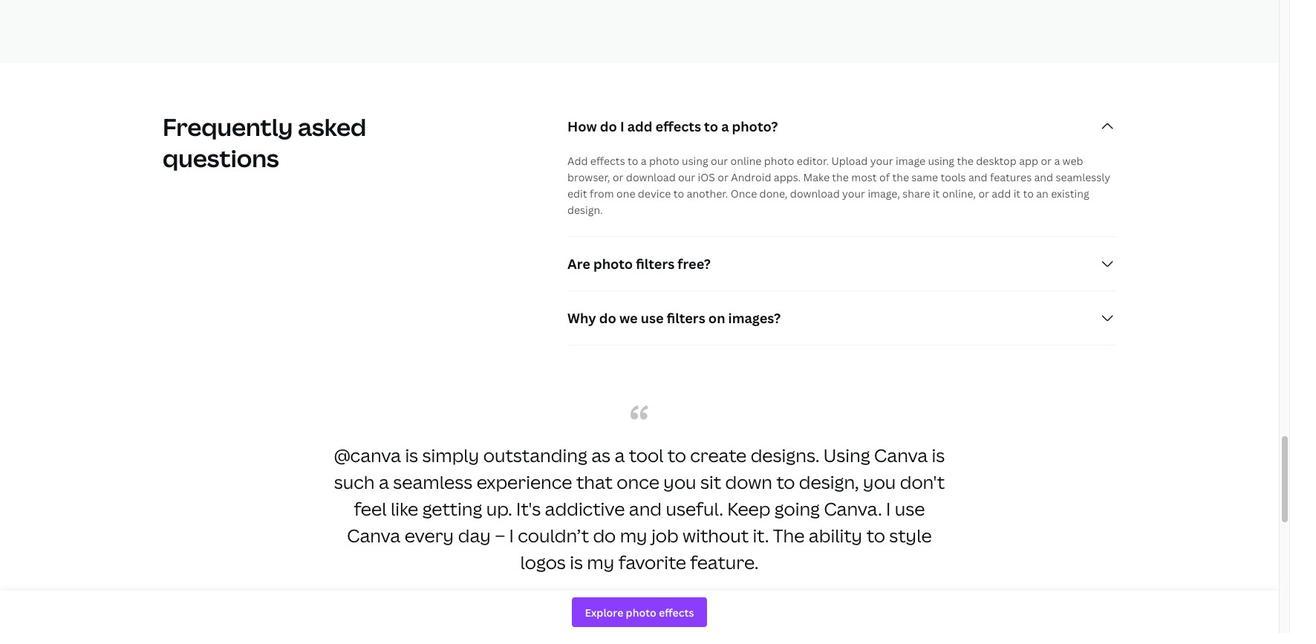 Task type: locate. For each thing, give the bounding box(es) containing it.
from
[[590, 187, 614, 201]]

2 horizontal spatial the
[[958, 154, 974, 168]]

filters left free?
[[636, 255, 675, 273]]

the down upload
[[833, 170, 849, 184]]

1 vertical spatial i
[[887, 496, 891, 521]]

1 vertical spatial add
[[992, 187, 1012, 201]]

0 vertical spatial effects
[[656, 117, 702, 135]]

1 horizontal spatial add
[[992, 187, 1012, 201]]

1 it from the left
[[933, 187, 940, 201]]

2 you from the left
[[864, 470, 897, 494]]

do inside @canva is simply outstanding as a tool to create designs. using canva is such a seamless experience that once you sit down to design, you don't feel like getting up. it's addictive and useful. keep going canva. i use canva every day – i couldn't do my job without it. the ability to style logos is my favorite feature.
[[593, 523, 616, 548]]

my left job
[[620, 523, 648, 548]]

add down features
[[992, 187, 1012, 201]]

download up device
[[626, 170, 676, 184]]

to up one
[[628, 154, 639, 168]]

0 horizontal spatial add
[[628, 117, 653, 135]]

canva
[[875, 443, 928, 467], [347, 523, 401, 548]]

filters left on
[[667, 309, 706, 327]]

a left photo?
[[722, 117, 729, 135]]

1 horizontal spatial and
[[969, 170, 988, 184]]

design.
[[568, 203, 603, 217]]

0 horizontal spatial photo
[[594, 255, 633, 273]]

0 horizontal spatial you
[[664, 470, 697, 494]]

1 you from the left
[[664, 470, 697, 494]]

it's
[[517, 496, 541, 521]]

a
[[722, 117, 729, 135], [641, 154, 647, 168], [1055, 154, 1061, 168], [615, 443, 625, 467], [379, 470, 389, 494]]

you up canva.
[[864, 470, 897, 494]]

add
[[628, 117, 653, 135], [992, 187, 1012, 201]]

1 horizontal spatial effects
[[656, 117, 702, 135]]

0 horizontal spatial the
[[833, 170, 849, 184]]

a left web
[[1055, 154, 1061, 168]]

my
[[620, 523, 648, 548], [587, 550, 615, 574]]

without
[[683, 523, 749, 548]]

to right device
[[674, 187, 685, 201]]

using
[[682, 154, 709, 168], [929, 154, 955, 168]]

photo up device
[[650, 154, 680, 168]]

and up 'an' at the top
[[1035, 170, 1054, 184]]

you up useful.
[[664, 470, 697, 494]]

download down make
[[791, 187, 840, 201]]

it.
[[753, 523, 770, 548]]

1 horizontal spatial i
[[620, 117, 625, 135]]

1 vertical spatial effects
[[591, 154, 625, 168]]

an
[[1037, 187, 1049, 201]]

@navneet4 image
[[569, 628, 592, 631]]

1 vertical spatial do
[[600, 309, 617, 327]]

feel
[[354, 496, 387, 521]]

@spotondomain image
[[598, 628, 622, 631]]

0 horizontal spatial using
[[682, 154, 709, 168]]

logos
[[521, 550, 566, 574]]

using up tools
[[929, 154, 955, 168]]

we
[[620, 309, 638, 327]]

0 horizontal spatial your
[[843, 187, 866, 201]]

or up one
[[613, 170, 624, 184]]

are photo filters free?
[[568, 255, 711, 273]]

@mahimagirdhar image
[[687, 628, 711, 631]]

tools
[[941, 170, 967, 184]]

to left 'an' at the top
[[1024, 187, 1034, 201]]

2 it from the left
[[1014, 187, 1021, 201]]

favorite
[[619, 550, 687, 574]]

or
[[1042, 154, 1052, 168], [613, 170, 624, 184], [718, 170, 729, 184], [979, 187, 990, 201]]

up.
[[487, 496, 513, 521]]

1 vertical spatial use
[[895, 496, 926, 521]]

tool
[[629, 443, 664, 467]]

0 vertical spatial your
[[871, 154, 894, 168]]

using up 'ios'
[[682, 154, 709, 168]]

couldn't
[[518, 523, 589, 548]]

your up of
[[871, 154, 894, 168]]

2 vertical spatial do
[[593, 523, 616, 548]]

such
[[334, 470, 375, 494]]

1 horizontal spatial your
[[871, 154, 894, 168]]

1 horizontal spatial the
[[893, 170, 910, 184]]

asked
[[298, 111, 367, 143]]

is up don't
[[932, 443, 946, 467]]

1 horizontal spatial using
[[929, 154, 955, 168]]

use inside dropdown button
[[641, 309, 664, 327]]

is right "logos"
[[570, 550, 583, 574]]

apps.
[[774, 170, 801, 184]]

2 using from the left
[[929, 154, 955, 168]]

photo?
[[732, 117, 778, 135]]

and down desktop
[[969, 170, 988, 184]]

i up style
[[887, 496, 891, 521]]

0 horizontal spatial download
[[626, 170, 676, 184]]

you
[[664, 470, 697, 494], [864, 470, 897, 494]]

photo right are
[[594, 255, 633, 273]]

device
[[638, 187, 671, 201]]

0 vertical spatial do
[[600, 117, 617, 135]]

1 vertical spatial download
[[791, 187, 840, 201]]

use right the we
[[641, 309, 664, 327]]

to left style
[[867, 523, 886, 548]]

the up tools
[[958, 154, 974, 168]]

your down most
[[843, 187, 866, 201]]

0 vertical spatial download
[[626, 170, 676, 184]]

canva up don't
[[875, 443, 928, 467]]

0 vertical spatial use
[[641, 309, 664, 327]]

@igchef_andrewb image
[[628, 628, 652, 631]]

app
[[1020, 154, 1039, 168]]

add effects to a photo using our online photo editor. upload your image using the desktop app or a web browser, or download our ios or android apps. make the most of the same tools and features and seamlessly edit from one device to another. once done, download your image, share it online, or add it to an existing design.
[[568, 154, 1111, 217]]

online
[[731, 154, 762, 168]]

are photo filters free? button
[[568, 237, 1117, 291]]

my left favorite
[[587, 550, 615, 574]]

frequently
[[163, 111, 293, 143]]

it down features
[[1014, 187, 1021, 201]]

seamlessly
[[1056, 170, 1111, 184]]

filters
[[636, 255, 675, 273], [667, 309, 706, 327]]

0 horizontal spatial my
[[587, 550, 615, 574]]

frequently asked questions
[[163, 111, 367, 174]]

a inside dropdown button
[[722, 117, 729, 135]]

photo
[[650, 154, 680, 168], [765, 154, 795, 168], [594, 255, 633, 273]]

free?
[[678, 255, 711, 273]]

editor.
[[797, 154, 829, 168]]

and down once
[[629, 496, 662, 521]]

why do we use filters on images?
[[568, 309, 781, 327]]

use
[[641, 309, 664, 327], [895, 496, 926, 521]]

canva down feel
[[347, 523, 401, 548]]

your
[[871, 154, 894, 168], [843, 187, 866, 201]]

1 vertical spatial our
[[679, 170, 696, 184]]

0 horizontal spatial our
[[679, 170, 696, 184]]

how do i add effects to a photo?
[[568, 117, 778, 135]]

0 horizontal spatial canva
[[347, 523, 401, 548]]

1 vertical spatial canva
[[347, 523, 401, 548]]

and inside @canva is simply outstanding as a tool to create designs. using canva is such a seamless experience that once you sit down to design, you don't feel like getting up. it's addictive and useful. keep going canva. i use canva every day – i couldn't do my job without it. the ability to style logos is my favorite feature.
[[629, 496, 662, 521]]

select a quotation tab list
[[328, 621, 952, 633]]

do
[[600, 117, 617, 135], [600, 309, 617, 327], [593, 523, 616, 548]]

1 horizontal spatial use
[[895, 496, 926, 521]]

i right how
[[620, 117, 625, 135]]

0 vertical spatial my
[[620, 523, 648, 548]]

one
[[617, 187, 636, 201]]

web
[[1063, 154, 1084, 168]]

style
[[890, 523, 933, 548]]

a up device
[[641, 154, 647, 168]]

use inside @canva is simply outstanding as a tool to create designs. using canva is such a seamless experience that once you sit down to design, you don't feel like getting up. it's addictive and useful. keep going canva. i use canva every day – i couldn't do my job without it. the ability to style logos is my favorite feature.
[[895, 496, 926, 521]]

and
[[969, 170, 988, 184], [1035, 170, 1054, 184], [629, 496, 662, 521]]

a right such
[[379, 470, 389, 494]]

it right share
[[933, 187, 940, 201]]

our up 'ios'
[[711, 154, 728, 168]]

1 horizontal spatial photo
[[650, 154, 680, 168]]

0 horizontal spatial use
[[641, 309, 664, 327]]

do for how
[[600, 117, 617, 135]]

2 horizontal spatial and
[[1035, 170, 1054, 184]]

once
[[617, 470, 660, 494]]

is
[[405, 443, 419, 467], [932, 443, 946, 467], [570, 550, 583, 574]]

do left the we
[[600, 309, 617, 327]]

0 vertical spatial add
[[628, 117, 653, 135]]

1 horizontal spatial you
[[864, 470, 897, 494]]

to left photo?
[[705, 117, 719, 135]]

1 vertical spatial filters
[[667, 309, 706, 327]]

quotation mark image
[[631, 405, 649, 420]]

0 vertical spatial i
[[620, 117, 625, 135]]

1 using from the left
[[682, 154, 709, 168]]

0 horizontal spatial it
[[933, 187, 940, 201]]

0 horizontal spatial and
[[629, 496, 662, 521]]

our left 'ios'
[[679, 170, 696, 184]]

effects up "browser,"
[[591, 154, 625, 168]]

use up style
[[895, 496, 926, 521]]

2 vertical spatial i
[[510, 523, 514, 548]]

do down addictive
[[593, 523, 616, 548]]

photo up apps.
[[765, 154, 795, 168]]

online,
[[943, 187, 977, 201]]

most
[[852, 170, 877, 184]]

0 vertical spatial our
[[711, 154, 728, 168]]

same
[[912, 170, 939, 184]]

2 horizontal spatial i
[[887, 496, 891, 521]]

effects up 'ios'
[[656, 117, 702, 135]]

1 horizontal spatial it
[[1014, 187, 1021, 201]]

0 horizontal spatial effects
[[591, 154, 625, 168]]

a right as
[[615, 443, 625, 467]]

the right of
[[893, 170, 910, 184]]

do right how
[[600, 117, 617, 135]]

to
[[705, 117, 719, 135], [628, 154, 639, 168], [674, 187, 685, 201], [1024, 187, 1034, 201], [668, 443, 687, 467], [777, 470, 796, 494], [867, 523, 886, 548]]

it
[[933, 187, 940, 201], [1014, 187, 1021, 201]]

is up seamless
[[405, 443, 419, 467]]

i
[[620, 117, 625, 135], [887, 496, 891, 521], [510, 523, 514, 548]]

download
[[626, 170, 676, 184], [791, 187, 840, 201]]

0 vertical spatial canva
[[875, 443, 928, 467]]

i right the –
[[510, 523, 514, 548]]

the
[[958, 154, 974, 168], [833, 170, 849, 184], [893, 170, 910, 184]]

add right how
[[628, 117, 653, 135]]



Task type: describe. For each thing, give the bounding box(es) containing it.
add inside dropdown button
[[628, 117, 653, 135]]

ios
[[698, 170, 716, 184]]

getting
[[423, 496, 483, 521]]

designs.
[[751, 443, 820, 467]]

once
[[731, 187, 757, 201]]

or right the online,
[[979, 187, 990, 201]]

another.
[[687, 187, 729, 201]]

1 horizontal spatial canva
[[875, 443, 928, 467]]

existing
[[1052, 187, 1090, 201]]

to down designs.
[[777, 470, 796, 494]]

seamless
[[393, 470, 473, 494]]

as
[[592, 443, 611, 467]]

android
[[731, 170, 772, 184]]

@curlyfrosista image
[[658, 628, 682, 631]]

image,
[[868, 187, 901, 201]]

make
[[804, 170, 830, 184]]

using
[[824, 443, 871, 467]]

upload
[[832, 154, 868, 168]]

effects inside add effects to a photo using our online photo editor. upload your image using the desktop app or a web browser, or download our ios or android apps. make the most of the same tools and features and seamlessly edit from one device to another. once done, download your image, share it online, or add it to an existing design.
[[591, 154, 625, 168]]

0 horizontal spatial i
[[510, 523, 514, 548]]

1 horizontal spatial our
[[711, 154, 728, 168]]

share
[[903, 187, 931, 201]]

the
[[774, 523, 805, 548]]

1 horizontal spatial is
[[570, 550, 583, 574]]

photo inside dropdown button
[[594, 255, 633, 273]]

outstanding
[[484, 443, 588, 467]]

down
[[726, 470, 773, 494]]

–
[[495, 523, 506, 548]]

like
[[391, 496, 419, 521]]

don't
[[901, 470, 945, 494]]

how do i add effects to a photo? button
[[568, 100, 1117, 153]]

keep
[[728, 496, 771, 521]]

why do we use filters on images? button
[[568, 291, 1117, 345]]

@canva
[[334, 443, 401, 467]]

simply
[[423, 443, 480, 467]]

features
[[991, 170, 1032, 184]]

1 horizontal spatial my
[[620, 523, 648, 548]]

@navneet4
[[611, 595, 669, 609]]

questions
[[163, 142, 279, 174]]

that
[[577, 470, 613, 494]]

or right 'ios'
[[718, 170, 729, 184]]

of
[[880, 170, 890, 184]]

every
[[405, 523, 454, 548]]

to inside the "how do i add effects to a photo?" dropdown button
[[705, 117, 719, 135]]

do for why
[[600, 309, 617, 327]]

why
[[568, 309, 597, 327]]

create
[[691, 443, 747, 467]]

sit
[[701, 470, 722, 494]]

on
[[709, 309, 726, 327]]

experience
[[477, 470, 573, 494]]

effects inside dropdown button
[[656, 117, 702, 135]]

design,
[[800, 470, 860, 494]]

ability
[[809, 523, 863, 548]]

or right app on the right top of the page
[[1042, 154, 1052, 168]]

1 vertical spatial my
[[587, 550, 615, 574]]

edit
[[568, 187, 588, 201]]

to right tool
[[668, 443, 687, 467]]

i inside dropdown button
[[620, 117, 625, 135]]

add
[[568, 154, 588, 168]]

desktop
[[977, 154, 1017, 168]]

2 horizontal spatial is
[[932, 443, 946, 467]]

how
[[568, 117, 597, 135]]

0 vertical spatial filters
[[636, 255, 675, 273]]

feature.
[[691, 550, 759, 574]]

done,
[[760, 187, 788, 201]]

are
[[568, 255, 591, 273]]

2 horizontal spatial photo
[[765, 154, 795, 168]]

0 horizontal spatial is
[[405, 443, 419, 467]]

job
[[652, 523, 679, 548]]

images?
[[729, 309, 781, 327]]

@canva is simply outstanding as a tool to create designs. using canva is such a seamless experience that once you sit down to design, you don't feel like getting up. it's addictive and useful. keep going canva. i use canva every day – i couldn't do my job without it. the ability to style logos is my favorite feature.
[[334, 443, 946, 574]]

browser,
[[568, 170, 611, 184]]

day
[[458, 523, 491, 548]]

going
[[775, 496, 821, 521]]

canva.
[[824, 496, 883, 521]]

add inside add effects to a photo using our online photo editor. upload your image using the desktop app or a web browser, or download our ios or android apps. make the most of the same tools and features and seamlessly edit from one device to another. once done, download your image, share it online, or add it to an existing design.
[[992, 187, 1012, 201]]

useful.
[[666, 496, 724, 521]]

1 vertical spatial your
[[843, 187, 866, 201]]

1 horizontal spatial download
[[791, 187, 840, 201]]

addictive
[[545, 496, 625, 521]]

image
[[896, 154, 926, 168]]



Task type: vqa. For each thing, say whether or not it's contained in the screenshot.
Home "link"
no



